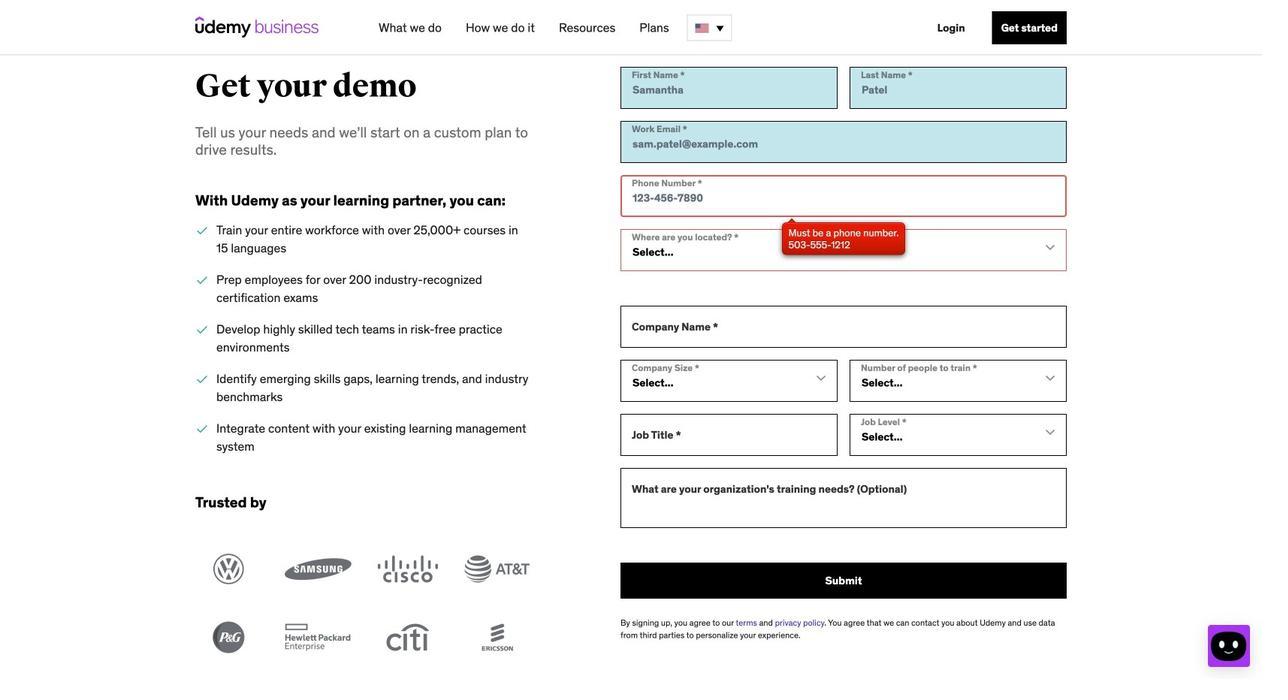 Task type: vqa. For each thing, say whether or not it's contained in the screenshot.
we to the right
no



Task type: locate. For each thing, give the bounding box(es) containing it.
First Name * text field
[[621, 67, 838, 109]]

hewlett packard enterprise logo image
[[285, 622, 352, 654]]

Last Name * text field
[[850, 67, 1067, 109]]

samsung logo image
[[285, 554, 352, 585]]

What are your organization's training needs? text field
[[621, 468, 1067, 528]]

Work Email * email field
[[621, 121, 1067, 163]]

cisco logo image
[[374, 554, 441, 585]]



Task type: describe. For each thing, give the bounding box(es) containing it.
Job Title* text field
[[621, 414, 838, 456]]

udemy business image
[[195, 17, 319, 38]]

menu navigation
[[367, 0, 1067, 56]]

p&g logo image
[[195, 622, 262, 654]]

at&t logo image
[[464, 554, 531, 585]]

ericsson logo image
[[464, 622, 531, 654]]

citi logo image
[[374, 622, 441, 654]]

Phone Number * telephone field
[[621, 175, 1067, 217]]

Company Name * text field
[[621, 306, 1067, 348]]

volkswagen logo image
[[195, 554, 262, 585]]



